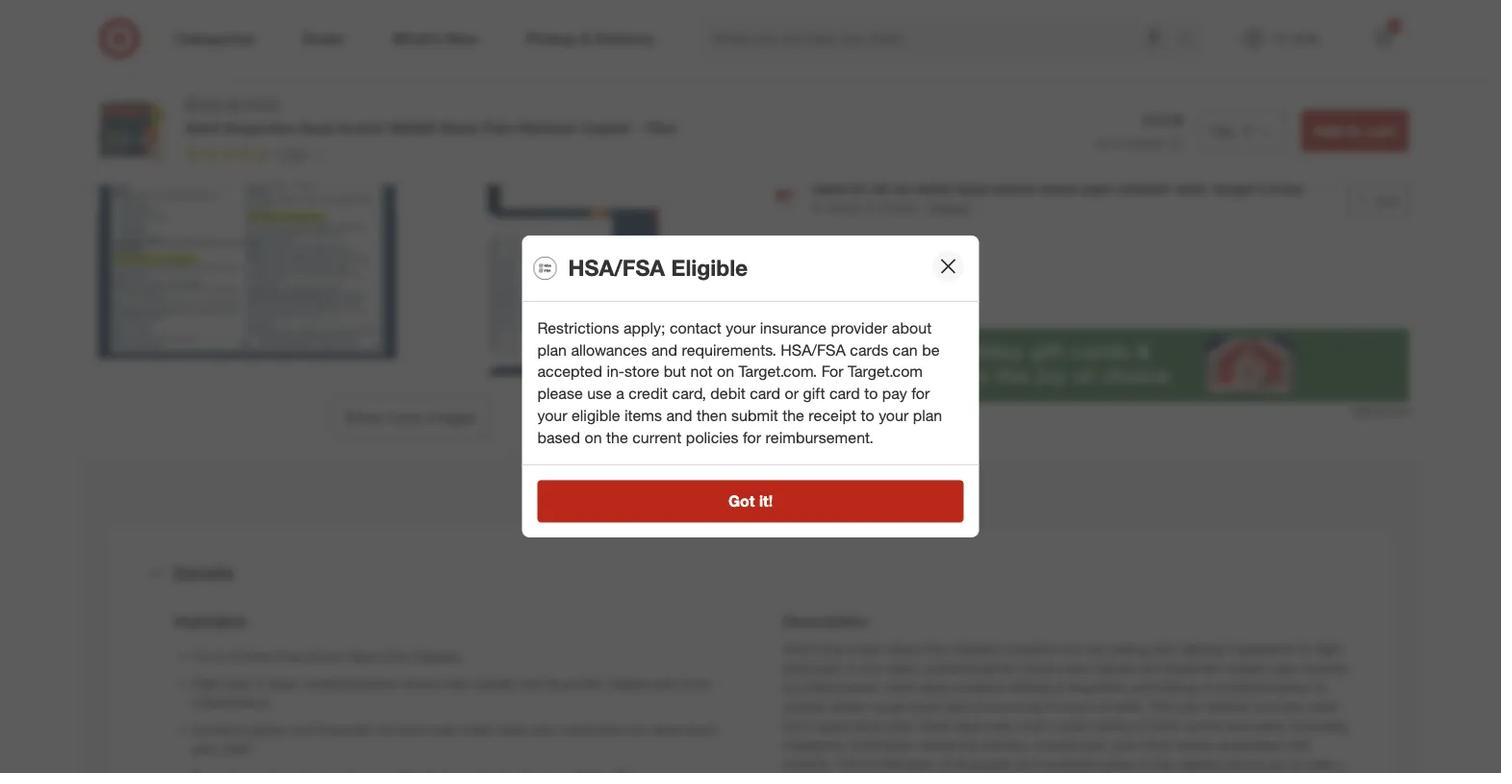 Task type: describe. For each thing, give the bounding box(es) containing it.
please
[[538, 385, 583, 404]]

by
[[783, 679, 798, 696]]

a inside description advil dual action back pain caplets combine two top selling pain fighting ingredients to fight back pain in two ways: acetaminophen blocks pain signals and ibuprofen targets pain caused by inflammation. each dose contains 250mg of ibuprofen and 500mg of acetaminophen to quickly relieve tough back pain and provide 8 hours of relief. this pain reliever provides relief from upper back pain, lower back pain, and a wide variety of other aches and pains, including, headache, toothache, menstrual cramps, muscle pain, and minor aches associated with arthritis. the combination of ibuprofen and acetaminophen in the caplets allows you to
[[1048, 718, 1055, 734]]

image of advil ibuprofen dual action nsaid back pain reliever caplet - 72ct image
[[92, 92, 169, 169]]

ingredients
[[1229, 641, 1296, 657]]

of down relief.
[[1135, 718, 1147, 734]]

including,
[[1291, 718, 1349, 734]]

caplets
[[1178, 756, 1222, 773]]

dose
[[920, 679, 950, 696]]

for down fight pain 2 ways; acetaminophen blocks pain signals and ibuprofen targets pain from inflammation
[[379, 721, 395, 738]]

fight pain 2 ways; acetaminophen blocks pain signals and ibuprofen targets pain from inflammation
[[192, 675, 711, 711]]

1 horizontal spatial on
[[717, 363, 734, 382]]

in-
[[812, 199, 828, 216]]

wide
[[1059, 718, 1088, 734]]

hsa/fsa inside restrictions apply; contact your insurance provider about plan allowances and requirements. hsa/fsa cards can be accepted in-store but not on target.com. for target.com please use a credit card, debit card or gift card to pay for your eligible items and then submit the receipt to your plan based on the current policies for reimbursement.
[[781, 341, 846, 360]]

2 horizontal spatial pain,
[[1080, 737, 1109, 754]]

insurance
[[760, 319, 827, 338]]

details inside dropdown button
[[173, 563, 234, 585]]

all
[[226, 94, 241, 113]]

about
[[671, 485, 734, 512]]

from inside description advil dual action back pain caplets combine two top selling pain fighting ingredients to fight back pain in two ways: acetaminophen blocks pain signals and ibuprofen targets pain caused by inflammation. each dose contains 250mg of ibuprofen and 500mg of acetaminophen to quickly relieve tough back pain and provide 8 hours of relief. this pain reliever provides relief from upper back pain, lower back pain, and a wide variety of other aches and pains, including, headache, toothache, menstrual cramps, muscle pain, and minor aches associated with arthritis. the combination of ibuprofen and acetaminophen in the caplets allows you to
[[783, 718, 811, 734]]

back inside shop all advil advil ibuprofen dual action nsaid back pain reliever caplet - 72ct
[[441, 118, 478, 137]]

500mg
[[1157, 679, 1198, 696]]

requirements.
[[682, 341, 777, 360]]

more
[[387, 408, 422, 427]]

∙
[[921, 199, 925, 216]]

advil for shop all advil advil ibuprofen dual action nsaid back pain reliever caplet - 72ct
[[185, 118, 221, 137]]

item inside button
[[1378, 75, 1400, 90]]

pains,
[[1252, 718, 1287, 734]]

1705 link
[[185, 145, 324, 167]]

minor
[[1139, 737, 1173, 754]]

image gallery element
[[92, 0, 728, 439]]

relief inside acetaminophen and ibuprofen for back pain relief; back pain medication for lower back pain relief
[[222, 741, 251, 757]]

targets inside description advil dual action back pain caplets combine two top selling pain fighting ingredients to fight back pain in two ways: acetaminophen blocks pain signals and ibuprofen targets pain caused by inflammation. each dose contains 250mg of ibuprofen and 500mg of acetaminophen to quickly relieve tough back pain and provide 8 hours of relief. this pain reliever provides relief from upper back pain, lower back pain, and a wide variety of other aches and pains, including, headache, toothache, menstrual cramps, muscle pain, and minor aches associated with arthritis. the combination of ibuprofen and acetaminophen in the caplets allows you to
[[1227, 660, 1269, 677]]

back inside save $1.50 on advil dual action back pain reliever with target circle in-store or online ∙ details
[[1042, 179, 1077, 198]]

1 horizontal spatial two
[[1060, 641, 1082, 657]]

hsa/fsa eligible dialog
[[522, 236, 979, 538]]

ct
[[213, 648, 224, 665]]

acetaminophen down "muscle"
[[1044, 756, 1137, 773]]

add item button
[[1327, 67, 1409, 98]]

0 vertical spatial eligible
[[812, 73, 862, 92]]

2 inside fight pain 2 ways; acetaminophen blocks pain signals and ibuprofen targets pain from inflammation
[[256, 675, 263, 692]]

acetaminophen and ibuprofen for back pain relief; back pain medication for lower back pain relief
[[192, 721, 717, 757]]

this
[[1148, 698, 1173, 715]]

search
[[1167, 31, 1214, 50]]

sponsored
[[1352, 404, 1409, 419]]

with inside description advil dual action back pain caplets combine two top selling pain fighting ingredients to fight back pain in two ways: acetaminophen blocks pain signals and ibuprofen targets pain caused by inflammation. each dose contains 250mg of ibuprofen and 500mg of acetaminophen to quickly relieve tough back pain and provide 8 hours of relief. this pain reliever provides relief from upper back pain, lower back pain, and a wide variety of other aches and pains, including, headache, toothache, menstrual cramps, muscle pain, and minor aches associated with arthritis. the combination of ibuprofen and acetaminophen in the caplets allows you to
[[1286, 737, 1311, 754]]

caplet
[[582, 118, 630, 137]]

but
[[664, 363, 686, 382]]

back inside description advil dual action back pain caplets combine two top selling pain fighting ingredients to fight back pain in two ways: acetaminophen blocks pain signals and ibuprofen targets pain caused by inflammation. each dose contains 250mg of ibuprofen and 500mg of acetaminophen to quickly relieve tough back pain and provide 8 hours of relief. this pain reliever provides relief from upper back pain, lower back pain, and a wide variety of other aches and pains, including, headache, toothache, menstrual cramps, muscle pain, and minor aches associated with arthritis. the combination of ibuprofen and acetaminophen in the caplets allows you to
[[890, 641, 920, 657]]

eligible inside dialog
[[671, 255, 748, 282]]

2 horizontal spatial your
[[879, 407, 909, 426]]

debit
[[711, 385, 746, 404]]

gift
[[803, 385, 825, 404]]

from inside fight pain 2 ways; acetaminophen blocks pain signals and ibuprofen targets pain from inflammation
[[683, 675, 711, 692]]

cramps,
[[981, 737, 1029, 754]]

0 horizontal spatial on
[[585, 429, 602, 448]]

0 vertical spatial hsa/fsa
[[568, 255, 665, 282]]

acetaminophen up provides
[[1218, 679, 1311, 696]]

blocks inside fight pain 2 ways; acetaminophen blocks pain signals and ibuprofen targets pain from inflammation
[[402, 675, 442, 692]]

target.com
[[848, 363, 923, 382]]

pain inside description advil dual action back pain caplets combine two top selling pain fighting ingredients to fight back pain in two ways: acetaminophen blocks pain signals and ibuprofen targets pain caused by inflammation. each dose contains 250mg of ibuprofen and 500mg of acetaminophen to quickly relieve tough back pain and provide 8 hours of relief. this pain reliever provides relief from upper back pain, lower back pain, and a wide variety of other aches and pains, including, headache, toothache, menstrual cramps, muscle pain, and minor aches associated with arthritis. the combination of ibuprofen and acetaminophen in the caplets allows you to
[[924, 641, 950, 657]]

0 horizontal spatial cart
[[1067, 13, 1097, 32]]

advil ibuprofen dual action nsaid back pain reliever caplet - 72ct, 7 of 9 image
[[418, 71, 728, 381]]

provides
[[1253, 698, 1305, 715]]

for right 'medication'
[[631, 721, 647, 738]]

search button
[[1167, 17, 1214, 64]]

fighting
[[1181, 641, 1226, 657]]

signals inside fight pain 2 ways; acetaminophen blocks pain signals and ibuprofen targets pain from inflammation
[[475, 675, 517, 692]]

description advil dual action back pain caplets combine two top selling pain fighting ingredients to fight back pain in two ways: acetaminophen blocks pain signals and ibuprofen targets pain caused by inflammation. each dose contains 250mg of ibuprofen and 500mg of acetaminophen to quickly relieve tough back pain and provide 8 hours of relief. this pain reliever provides relief from upper back pain, lower back pain, and a wide variety of other aches and pains, including, headache, toothache, menstrual cramps, muscle pain, and minor aches associated with arthritis. the combination of ibuprofen and acetaminophen in the caplets allows you to 
[[783, 613, 1353, 774]]

show
[[344, 408, 382, 427]]

What can we help you find? suggestions appear below search field
[[702, 17, 1181, 60]]

1 horizontal spatial pain,
[[989, 718, 1018, 734]]

variety
[[1091, 718, 1131, 734]]

the
[[836, 756, 859, 773]]

72-ct of advil dual action back pain caplets
[[192, 648, 460, 665]]

sunset
[[1126, 136, 1163, 150]]

inflammation.
[[802, 679, 882, 696]]

accepted
[[538, 363, 602, 382]]

-
[[634, 118, 640, 137]]

target
[[1211, 179, 1257, 198]]

advil for save $1.50 on advil dual action back pain reliever with target circle in-store or online ∙ details
[[916, 179, 952, 198]]

relief inside description advil dual action back pain caplets combine two top selling pain fighting ingredients to fight back pain in two ways: acetaminophen blocks pain signals and ibuprofen targets pain caused by inflammation. each dose contains 250mg of ibuprofen and 500mg of acetaminophen to quickly relieve tough back pain and provide 8 hours of relief. this pain reliever provides relief from upper back pain, lower back pain, and a wide variety of other aches and pains, including, headache, toothache, menstrual cramps, muscle pain, and minor aches associated with arthritis. the combination of ibuprofen and acetaminophen in the caplets allows you to
[[1309, 698, 1338, 715]]

0 horizontal spatial pain,
[[887, 718, 916, 734]]

of up 8 on the right bottom
[[1054, 679, 1065, 696]]

details button
[[928, 198, 970, 217]]

muscle
[[1033, 737, 1076, 754]]

dual
[[956, 179, 988, 198]]

ibuprofen up hours
[[1069, 679, 1126, 696]]

1 vertical spatial cart
[[1366, 121, 1396, 140]]

ways:
[[886, 660, 920, 677]]

dual up ways;
[[276, 648, 304, 665]]

eligible inside button
[[873, 284, 916, 301]]

show more images
[[344, 408, 476, 427]]

pay
[[882, 385, 907, 404]]

menstrual
[[917, 737, 977, 754]]

details inside save $1.50 on advil dual action back pain reliever with target circle in-store or online ∙ details
[[928, 199, 970, 216]]

action inside shop all advil advil ibuprofen dual action nsaid back pain reliever caplet - 72ct
[[338, 118, 385, 137]]

for down submit
[[743, 429, 761, 448]]

0 horizontal spatial back
[[350, 648, 380, 665]]

1 vertical spatial aches
[[1177, 737, 1213, 754]]

arthritis.
[[783, 756, 832, 773]]

caused
[[1302, 660, 1347, 677]]

250mg
[[1008, 679, 1050, 696]]

0 vertical spatial add to cart button
[[876, 2, 1236, 44]]

advertisement region
[[774, 329, 1409, 402]]

2 save button from the top
[[1347, 185, 1409, 215]]

1 horizontal spatial the
[[783, 407, 804, 426]]

associated
[[1217, 737, 1282, 754]]

or inside save $1.50 on advil dual action back pain reliever with target circle in-store or online ∙ details
[[863, 199, 875, 216]]

relief;
[[461, 721, 494, 738]]

circle
[[1261, 179, 1304, 198]]

the inside description advil dual action back pain caplets combine two top selling pain fighting ingredients to fight back pain in two ways: acetaminophen blocks pain signals and ibuprofen targets pain caused by inflammation. each dose contains 250mg of ibuprofen and 500mg of acetaminophen to quickly relieve tough back pain and provide 8 hours of relief. this pain reliever provides relief from upper back pain, lower back pain, and a wide variety of other aches and pains, including, headache, toothache, menstrual cramps, muscle pain, and minor aches associated with arthritis. the combination of ibuprofen and acetaminophen in the caplets allows you to
[[1155, 756, 1174, 773]]

0 vertical spatial add to cart
[[1015, 13, 1097, 32]]

hsa/fsa eligible button
[[774, 271, 916, 314]]

add item
[[1353, 75, 1400, 90]]

target.com.
[[739, 363, 817, 382]]

show more images button
[[331, 397, 489, 439]]

shop
[[185, 94, 221, 113]]

ibuprofen inside acetaminophen and ibuprofen for back pain relief; back pain medication for lower back pain relief
[[318, 721, 375, 738]]

2 vertical spatial add
[[1314, 121, 1343, 140]]

combination
[[862, 756, 937, 773]]

ways;
[[267, 675, 301, 692]]

ibuprofen
[[225, 118, 296, 137]]

1 horizontal spatial plan
[[913, 407, 942, 426]]

1 card from the left
[[750, 385, 781, 404]]

0 horizontal spatial pain
[[384, 648, 410, 665]]

be
[[922, 341, 940, 360]]

reliever inside save $1.50 on advil dual action back pain reliever with target circle in-store or online ∙ details
[[1117, 179, 1171, 198]]

save for 1st save button from the bottom of the deals "element"
[[1375, 193, 1400, 207]]

0 horizontal spatial add
[[1015, 13, 1044, 32]]

la
[[1109, 136, 1123, 150]]

reimbursement.
[[766, 429, 874, 448]]

deals element
[[774, 106, 1409, 229]]

0 horizontal spatial caplets
[[414, 648, 460, 665]]

advil for 72-ct of advil dual action back pain caplets
[[243, 648, 273, 665]]

0 horizontal spatial plan
[[538, 341, 567, 360]]

0 vertical spatial 2
[[1392, 20, 1397, 32]]

and inside acetaminophen and ibuprofen for back pain relief; back pain medication for lower back pain relief
[[291, 721, 314, 738]]

acetaminophen up 'contains'
[[924, 660, 1017, 677]]

add inside button
[[1353, 75, 1375, 90]]

2 card from the left
[[829, 385, 860, 404]]

$12.39
[[1143, 112, 1184, 129]]

dual inside shop all advil advil ibuprofen dual action nsaid back pain reliever caplet - 72ct
[[300, 118, 333, 137]]



Task type: vqa. For each thing, say whether or not it's contained in the screenshot.
the leftmost WITH
yes



Task type: locate. For each thing, give the bounding box(es) containing it.
and up but
[[652, 341, 678, 360]]

2 horizontal spatial the
[[1155, 756, 1174, 773]]

targets up 'medication'
[[608, 675, 650, 692]]

hsa/fsa
[[568, 255, 665, 282], [812, 284, 869, 301], [781, 341, 846, 360]]

advil ibuprofen dual action nsaid back pain reliever caplet - 72ct, 4 of 9 image
[[92, 0, 402, 56]]

0 horizontal spatial store
[[625, 363, 659, 382]]

1 vertical spatial save button
[[1347, 185, 1409, 215]]

or left gift
[[785, 385, 799, 404]]

1 vertical spatial 2
[[256, 675, 263, 692]]

1 vertical spatial add to cart button
[[1301, 110, 1409, 152]]

current
[[632, 429, 682, 448]]

can
[[893, 341, 918, 360]]

provide
[[1000, 698, 1044, 715]]

allows
[[1226, 756, 1263, 773]]

description
[[783, 613, 868, 631]]

2 link
[[1363, 17, 1405, 60]]

2 horizontal spatial add
[[1353, 75, 1375, 90]]

save inside save $1.50 on advil dual action back pain reliever with target circle in-store or online ∙ details
[[812, 179, 848, 198]]

reliever
[[519, 118, 578, 137]]

0 horizontal spatial signals
[[475, 675, 517, 692]]

to
[[1048, 13, 1063, 32], [1347, 121, 1362, 140], [864, 385, 878, 404], [861, 407, 875, 426], [1300, 641, 1312, 657], [1315, 679, 1327, 696], [1292, 756, 1304, 773]]

or inside restrictions apply; contact your insurance provider about plan allowances and requirements. hsa/fsa cards can be accepted in-store but not on target.com. for target.com please use a credit card, debit card or gift card to pay for your eligible items and then submit the receipt to your plan based on the current policies for reimbursement.
[[785, 385, 799, 404]]

relief
[[1309, 698, 1338, 715], [222, 741, 251, 757]]

about
[[892, 319, 932, 338]]

and down cramps,
[[1017, 756, 1040, 773]]

2 horizontal spatial eligible
[[873, 284, 916, 301]]

ibuprofen inside fight pain 2 ways; acetaminophen blocks pain signals and ibuprofen targets pain from inflammation
[[547, 675, 604, 692]]

0 horizontal spatial details
[[173, 563, 234, 585]]

0 vertical spatial relief
[[1309, 698, 1338, 715]]

1 vertical spatial two
[[860, 660, 882, 677]]

on
[[894, 179, 912, 198], [717, 363, 734, 382], [585, 429, 602, 448]]

2 left ways;
[[256, 675, 263, 692]]

1 horizontal spatial a
[[1048, 718, 1055, 734]]

tough
[[872, 698, 907, 715]]

with inside save $1.50 on advil dual action back pain reliever with target circle in-store or online ∙ details
[[1176, 179, 1207, 198]]

based
[[538, 429, 580, 448]]

relief up including,
[[1309, 698, 1338, 715]]

hsa/fsa inside button
[[812, 284, 869, 301]]

cards
[[850, 341, 888, 360]]

1 vertical spatial plan
[[913, 407, 942, 426]]

store inside restrictions apply; contact your insurance provider about plan allowances and requirements. hsa/fsa cards can be accepted in-store but not on target.com. for target.com please use a credit card, debit card or gift card to pay for your eligible items and then submit the receipt to your plan based on the current policies for reimbursement.
[[625, 363, 659, 382]]

item
[[1378, 75, 1400, 90], [785, 485, 831, 512]]

0 horizontal spatial or
[[785, 385, 799, 404]]

for left the registries
[[866, 73, 884, 92]]

2 horizontal spatial pain
[[924, 641, 950, 657]]

caplets inside description advil dual action back pain caplets combine two top selling pain fighting ingredients to fight back pain in two ways: acetaminophen blocks pain signals and ibuprofen targets pain caused by inflammation. each dose contains 250mg of ibuprofen and 500mg of acetaminophen to quickly relieve tough back pain and provide 8 hours of relief. this pain reliever provides relief from upper back pain, lower back pain, and a wide variety of other aches and pains, including, headache, toothache, menstrual cramps, muscle pain, and minor aches associated with arthritis. the combination of ibuprofen and acetaminophen in the caplets allows you to
[[954, 641, 1000, 657]]

advil up ibuprofen
[[245, 94, 279, 113]]

inflammation
[[192, 694, 270, 711]]

registries
[[889, 73, 952, 92]]

hsa/fsa eligible up provider
[[812, 284, 916, 301]]

lower right 'medication'
[[651, 721, 683, 738]]

0 vertical spatial a
[[616, 385, 624, 404]]

action inside description advil dual action back pain caplets combine two top selling pain fighting ingredients to fight back pain in two ways: acetaminophen blocks pain signals and ibuprofen targets pain caused by inflammation. each dose contains 250mg of ibuprofen and 500mg of acetaminophen to quickly relieve tough back pain and provide 8 hours of relief. this pain reliever provides relief from upper back pain, lower back pain, and a wide variety of other aches and pains, including, headache, toothache, menstrual cramps, muscle pain, and minor aches associated with arthritis. the combination of ibuprofen and acetaminophen in the caplets allows you to
[[847, 641, 886, 657]]

targets down ingredients
[[1227, 660, 1269, 677]]

from down quickly
[[783, 718, 811, 734]]

two left top
[[1060, 641, 1082, 657]]

details right ∙
[[928, 199, 970, 216]]

relief down acetaminophen
[[222, 741, 251, 757]]

0 vertical spatial store
[[828, 199, 859, 216]]

aches up the caplets at the right
[[1177, 737, 1213, 754]]

1 horizontal spatial pain
[[483, 118, 514, 137]]

at
[[1096, 136, 1106, 150]]

0 horizontal spatial in
[[846, 660, 856, 677]]

0 vertical spatial or
[[863, 199, 875, 216]]

1 horizontal spatial with
[[1286, 737, 1311, 754]]

1 vertical spatial hsa/fsa eligible
[[812, 284, 916, 301]]

ibuprofen down cramps,
[[956, 756, 1014, 773]]

1 horizontal spatial in
[[1141, 756, 1152, 773]]

for right pay
[[912, 385, 930, 404]]

details button
[[123, 544, 1378, 605]]

1 vertical spatial with
[[1286, 737, 1311, 754]]

hsa/fsa eligible inside dialog
[[568, 255, 748, 282]]

reliever up the associated
[[1206, 698, 1249, 715]]

hsa/fsa up apply;
[[568, 255, 665, 282]]

advil down shop
[[185, 118, 221, 137]]

and down ways;
[[291, 721, 314, 738]]

1 vertical spatial item
[[785, 485, 831, 512]]

advil ibuprofen dual action nsaid back pain reliever caplet - 72ct, 6 of 9 image
[[92, 71, 402, 381]]

two left ways:
[[860, 660, 882, 677]]

the down eligible
[[606, 429, 628, 448]]

1 vertical spatial eligible
[[671, 255, 748, 282]]

of right 500mg
[[1202, 679, 1214, 696]]

policies
[[686, 429, 739, 448]]

online
[[879, 199, 917, 216]]

fight
[[192, 675, 222, 692]]

1 horizontal spatial caplets
[[954, 641, 1000, 657]]

with
[[1176, 179, 1207, 198], [1286, 737, 1311, 754]]

1 vertical spatial add to cart
[[1314, 121, 1396, 140]]

blocks inside description advil dual action back pain caplets combine two top selling pain fighting ingredients to fight back pain in two ways: acetaminophen blocks pain signals and ibuprofen targets pain caused by inflammation. each dose contains 250mg of ibuprofen and 500mg of acetaminophen to quickly relieve tough back pain and provide 8 hours of relief. this pain reliever provides relief from upper back pain, lower back pain, and a wide variety of other aches and pains, including, headache, toothache, menstrual cramps, muscle pain, and minor aches associated with arthritis. the combination of ibuprofen and acetaminophen in the caplets allows you to
[[1021, 660, 1061, 677]]

2 vertical spatial on
[[585, 429, 602, 448]]

save
[[1375, 131, 1400, 146], [812, 179, 848, 198], [1375, 193, 1400, 207]]

and up relief.
[[1130, 679, 1153, 696]]

0 horizontal spatial a
[[616, 385, 624, 404]]

1 vertical spatial in
[[1141, 756, 1152, 773]]

in-
[[607, 363, 625, 382]]

0 vertical spatial add
[[1015, 13, 1044, 32]]

1 horizontal spatial your
[[726, 319, 756, 338]]

or down $1.50
[[863, 199, 875, 216]]

0 vertical spatial cart
[[1067, 13, 1097, 32]]

provider
[[831, 319, 888, 338]]

top
[[1086, 641, 1106, 657]]

1 horizontal spatial store
[[828, 199, 859, 216]]

1 horizontal spatial 2
[[1392, 20, 1397, 32]]

action
[[338, 118, 385, 137], [847, 641, 886, 657], [307, 648, 346, 665]]

2 horizontal spatial on
[[894, 179, 912, 198]]

ibuprofen down fighting
[[1166, 660, 1224, 677]]

plan down target.com
[[913, 407, 942, 426]]

0 horizontal spatial blocks
[[402, 675, 442, 692]]

items
[[625, 407, 662, 426]]

then
[[697, 407, 727, 426]]

0 vertical spatial details
[[928, 199, 970, 216]]

restrictions
[[538, 319, 619, 338]]

pain inside save $1.50 on advil dual action back pain reliever with target circle in-store or online ∙ details
[[1082, 179, 1113, 198]]

eligible
[[572, 407, 620, 426]]

pain, down variety
[[1080, 737, 1109, 754]]

contains
[[953, 679, 1004, 696]]

1 vertical spatial on
[[717, 363, 734, 382]]

0 vertical spatial plan
[[538, 341, 567, 360]]

0 horizontal spatial item
[[785, 485, 831, 512]]

card up the receipt
[[829, 385, 860, 404]]

0 horizontal spatial relief
[[222, 741, 251, 757]]

on inside save $1.50 on advil dual action back pain reliever with target circle in-store or online ∙ details
[[894, 179, 912, 198]]

your down pay
[[879, 407, 909, 426]]

dual inside description advil dual action back pain caplets combine two top selling pain fighting ingredients to fight back pain in two ways: acetaminophen blocks pain signals and ibuprofen targets pain caused by inflammation. each dose contains 250mg of ibuprofen and 500mg of acetaminophen to quickly relieve tough back pain and provide 8 hours of relief. this pain reliever provides relief from upper back pain, lower back pain, and a wide variety of other aches and pains, including, headache, toothache, menstrual cramps, muscle pain, and minor aches associated with arthritis. the combination of ibuprofen and acetaminophen in the caplets allows you to
[[817, 641, 844, 657]]

1 horizontal spatial cart
[[1366, 121, 1396, 140]]

reliever
[[1117, 179, 1171, 198], [1206, 698, 1249, 715]]

store down $1.50
[[828, 199, 859, 216]]

store inside save $1.50 on advil dual action back pain reliever with target circle in-store or online ∙ details
[[828, 199, 859, 216]]

with left target
[[1176, 179, 1207, 198]]

0 horizontal spatial add to cart button
[[876, 2, 1236, 44]]

reliever inside description advil dual action back pain caplets combine two top selling pain fighting ingredients to fight back pain in two ways: acetaminophen blocks pain signals and ibuprofen targets pain caused by inflammation. each dose contains 250mg of ibuprofen and 500mg of acetaminophen to quickly relieve tough back pain and provide 8 hours of relief. this pain reliever provides relief from upper back pain, lower back pain, and a wide variety of other aches and pains, including, headache, toothache, menstrual cramps, muscle pain, and minor aches associated with arthritis. the combination of ibuprofen and acetaminophen in the caplets allows you to
[[1206, 698, 1249, 715]]

and down 'contains'
[[973, 698, 996, 715]]

1 horizontal spatial add
[[1314, 121, 1343, 140]]

on down eligible
[[585, 429, 602, 448]]

of up variety
[[1097, 698, 1109, 715]]

1 vertical spatial the
[[606, 429, 628, 448]]

2 vertical spatial the
[[1155, 756, 1174, 773]]

1 horizontal spatial item
[[1378, 75, 1400, 90]]

72-
[[192, 648, 213, 665]]

blocks up acetaminophen and ibuprofen for back pain relief; back pain medication for lower back pain relief
[[402, 675, 442, 692]]

of down menstrual
[[941, 756, 952, 773]]

plan up accepted
[[538, 341, 567, 360]]

lower up menstrual
[[920, 718, 952, 734]]

add to cart button
[[876, 2, 1236, 44], [1301, 110, 1409, 152]]

$1.50
[[852, 179, 889, 198]]

with up you
[[1286, 737, 1311, 754]]

your up requirements.
[[726, 319, 756, 338]]

2 horizontal spatial back
[[890, 641, 920, 657]]

advil up ways;
[[243, 648, 273, 665]]

advil inside description advil dual action back pain caplets combine two top selling pain fighting ingredients to fight back pain in two ways: acetaminophen blocks pain signals and ibuprofen targets pain caused by inflammation. each dose contains 250mg of ibuprofen and 500mg of acetaminophen to quickly relieve tough back pain and provide 8 hours of relief. this pain reliever provides relief from upper back pain, lower back pain, and a wide variety of other aches and pains, including, headache, toothache, menstrual cramps, muscle pain, and minor aches associated with arthritis. the combination of ibuprofen and acetaminophen in the caplets allows you to
[[783, 641, 813, 657]]

hsa/fsa up for
[[781, 341, 846, 360]]

aches right other
[[1186, 718, 1222, 734]]

contact
[[670, 319, 722, 338]]

eligible left the registries
[[812, 73, 862, 92]]

back right nsaid
[[441, 118, 478, 137]]

eligible up contact
[[671, 255, 748, 282]]

1 save button from the top
[[1347, 123, 1409, 154]]

of right ct on the bottom left
[[228, 648, 240, 665]]

0 horizontal spatial your
[[538, 407, 567, 426]]

1 horizontal spatial reliever
[[1206, 698, 1249, 715]]

1 horizontal spatial or
[[863, 199, 875, 216]]

hours
[[1059, 698, 1093, 715]]

1 vertical spatial or
[[785, 385, 799, 404]]

from
[[683, 675, 711, 692], [783, 718, 811, 734]]

restrictions apply; contact your insurance provider about plan allowances and requirements. hsa/fsa cards can be accepted in-store but not on target.com. for target.com please use a credit card, debit card or gift card to pay for your eligible items and then submit the receipt to your plan based on the current policies for reimbursement.
[[538, 319, 942, 448]]

got
[[728, 492, 755, 511]]

0 vertical spatial save button
[[1347, 123, 1409, 154]]

0 horizontal spatial hsa/fsa eligible
[[568, 255, 748, 282]]

acetaminophen inside fight pain 2 ways; acetaminophen blocks pain signals and ibuprofen targets pain from inflammation
[[305, 675, 398, 692]]

1 vertical spatial from
[[783, 718, 811, 734]]

eligible for registries
[[812, 73, 952, 92]]

dual up '1705'
[[300, 118, 333, 137]]

store up credit
[[625, 363, 659, 382]]

0 horizontal spatial targets
[[608, 675, 650, 692]]

card,
[[672, 385, 706, 404]]

advil
[[245, 94, 279, 113], [185, 118, 221, 137], [916, 179, 952, 198], [783, 641, 813, 657], [243, 648, 273, 665]]

and down selling
[[1140, 660, 1162, 677]]

use
[[587, 385, 612, 404]]

pain
[[483, 118, 514, 137], [924, 641, 950, 657], [384, 648, 410, 665]]

2 up add item
[[1392, 20, 1397, 32]]

1 horizontal spatial card
[[829, 385, 860, 404]]

for
[[822, 363, 844, 382]]

store
[[828, 199, 859, 216], [625, 363, 659, 382]]

1 horizontal spatial add to cart
[[1314, 121, 1396, 140]]

0 horizontal spatial card
[[750, 385, 781, 404]]

1 horizontal spatial hsa/fsa eligible
[[812, 284, 916, 301]]

a inside restrictions apply; contact your insurance provider about plan allowances and requirements. hsa/fsa cards can be accepted in-store but not on target.com. for target.com please use a credit card, debit card or gift card to pay for your eligible items and then submit the receipt to your plan based on the current policies for reimbursement.
[[616, 385, 624, 404]]

in
[[846, 660, 856, 677], [1141, 756, 1152, 773]]

on up debit
[[717, 363, 734, 382]]

and down variety
[[1112, 737, 1135, 754]]

advil up ∙
[[916, 179, 952, 198]]

blocks down combine
[[1021, 660, 1061, 677]]

0 horizontal spatial add to cart
[[1015, 13, 1097, 32]]

back up fight pain 2 ways; acetaminophen blocks pain signals and ibuprofen targets pain from inflammation
[[350, 648, 380, 665]]

lower inside acetaminophen and ibuprofen for back pain relief; back pain medication for lower back pain relief
[[651, 721, 683, 738]]

a right 'use'
[[616, 385, 624, 404]]

signals down selling
[[1094, 660, 1136, 677]]

2
[[1392, 20, 1397, 32], [256, 675, 263, 692]]

targets inside fight pain 2 ways; acetaminophen blocks pain signals and ibuprofen targets pain from inflammation
[[608, 675, 650, 692]]

1 horizontal spatial targets
[[1227, 660, 1269, 677]]

0 vertical spatial reliever
[[1117, 179, 1171, 198]]

cart
[[1067, 13, 1097, 32], [1366, 121, 1396, 140]]

1 horizontal spatial back
[[441, 118, 478, 137]]

1 horizontal spatial add to cart button
[[1301, 110, 1409, 152]]

lower inside description advil dual action back pain caplets combine two top selling pain fighting ingredients to fight back pain in two ways: acetaminophen blocks pain signals and ibuprofen targets pain caused by inflammation. each dose contains 250mg of ibuprofen and 500mg of acetaminophen to quickly relieve tough back pain and provide 8 hours of relief. this pain reliever provides relief from upper back pain, lower back pain, and a wide variety of other aches and pains, including, headache, toothache, menstrual cramps, muscle pain, and minor aches associated with arthritis. the combination of ibuprofen and acetaminophen in the caplets allows you to
[[920, 718, 952, 734]]

details up highlights
[[173, 563, 234, 585]]

and up the associated
[[1225, 718, 1248, 734]]

at la sunset
[[1096, 136, 1163, 150]]

item right it!
[[785, 485, 831, 512]]

save for second save button from the bottom of the deals "element"
[[1375, 131, 1400, 146]]

and down provide
[[1022, 718, 1044, 734]]

ibuprofen
[[1166, 660, 1224, 677], [547, 675, 604, 692], [1069, 679, 1126, 696], [318, 721, 375, 738], [956, 756, 1014, 773]]

on up online
[[894, 179, 912, 198]]

pain up dose
[[924, 641, 950, 657]]

relieve
[[829, 698, 868, 715]]

you
[[1267, 756, 1289, 773]]

the down minor
[[1155, 756, 1174, 773]]

1705
[[275, 146, 305, 163]]

other
[[1150, 718, 1182, 734]]

images
[[426, 408, 476, 427]]

hsa/fsa eligible inside button
[[812, 284, 916, 301]]

a down 8 on the right bottom
[[1048, 718, 1055, 734]]

ibuprofen down 72-ct of advil dual action back pain caplets
[[318, 721, 375, 738]]

nsaid
[[389, 118, 437, 137]]

ibuprofen up 'medication'
[[547, 675, 604, 692]]

1 horizontal spatial lower
[[920, 718, 952, 734]]

card up submit
[[750, 385, 781, 404]]

advil inside save $1.50 on advil dual action back pain reliever with target circle in-store or online ∙ details
[[916, 179, 952, 198]]

dual down description
[[817, 641, 844, 657]]

caplets up fight pain 2 ways; acetaminophen blocks pain signals and ibuprofen targets pain from inflammation
[[414, 648, 460, 665]]

0 horizontal spatial 2
[[256, 675, 263, 692]]

combine
[[1004, 641, 1056, 657]]

1 vertical spatial relief
[[222, 741, 251, 757]]

pain inside shop all advil advil ibuprofen dual action nsaid back pain reliever caplet - 72ct
[[483, 118, 514, 137]]

0 vertical spatial aches
[[1186, 718, 1222, 734]]

hsa/fsa up provider
[[812, 284, 869, 301]]

0 vertical spatial item
[[1378, 75, 1400, 90]]

1 vertical spatial add
[[1353, 75, 1375, 90]]

upper
[[815, 718, 850, 734]]

1 vertical spatial details
[[173, 563, 234, 585]]

0 vertical spatial with
[[1176, 179, 1207, 198]]

action
[[992, 179, 1037, 198]]

item down 2 link
[[1378, 75, 1400, 90]]

back up ways:
[[890, 641, 920, 657]]

plan
[[538, 341, 567, 360], [913, 407, 942, 426]]

acetaminophen
[[192, 721, 288, 738]]

0 horizontal spatial two
[[860, 660, 882, 677]]

reliever down sunset on the right of the page
[[1117, 179, 1171, 198]]

pain, up cramps,
[[989, 718, 1018, 734]]

1 horizontal spatial from
[[783, 718, 811, 734]]

acetaminophen
[[924, 660, 1017, 677], [305, 675, 398, 692], [1218, 679, 1311, 696], [1044, 756, 1137, 773]]

0 horizontal spatial the
[[606, 429, 628, 448]]

your up based
[[538, 407, 567, 426]]

advil down description
[[783, 641, 813, 657]]

0 vertical spatial hsa/fsa eligible
[[568, 255, 748, 282]]

2 vertical spatial hsa/fsa
[[781, 341, 846, 360]]

caplets
[[954, 641, 1000, 657], [414, 648, 460, 665]]

headache,
[[783, 737, 846, 754]]

and inside fight pain 2 ways; acetaminophen blocks pain signals and ibuprofen targets pain from inflammation
[[520, 675, 543, 692]]

from left by
[[683, 675, 711, 692]]

0 vertical spatial two
[[1060, 641, 1082, 657]]

0 vertical spatial the
[[783, 407, 804, 426]]

pain, down the tough
[[887, 718, 916, 734]]

and down card,
[[666, 407, 692, 426]]

pain up fight pain 2 ways; acetaminophen blocks pain signals and ibuprofen targets pain from inflammation
[[384, 648, 410, 665]]

0 horizontal spatial with
[[1176, 179, 1207, 198]]

credit
[[629, 385, 668, 404]]

or
[[863, 199, 875, 216], [785, 385, 799, 404]]

in up inflammation.
[[846, 660, 856, 677]]

signals up 'relief;'
[[475, 675, 517, 692]]

0 vertical spatial from
[[683, 675, 711, 692]]

relief.
[[1113, 698, 1144, 715]]

0 horizontal spatial eligible
[[671, 255, 748, 282]]

1 horizontal spatial signals
[[1094, 660, 1136, 677]]

eligible up 'about'
[[873, 284, 916, 301]]

acetaminophen down 72-ct of advil dual action back pain caplets
[[305, 675, 398, 692]]

0 horizontal spatial lower
[[651, 721, 683, 738]]

add
[[1015, 13, 1044, 32], [1353, 75, 1375, 90], [1314, 121, 1343, 140]]

signals inside description advil dual action back pain caplets combine two top selling pain fighting ingredients to fight back pain in two ways: acetaminophen blocks pain signals and ibuprofen targets pain caused by inflammation. each dose contains 250mg of ibuprofen and 500mg of acetaminophen to quickly relieve tough back pain and provide 8 hours of relief. this pain reliever provides relief from upper back pain, lower back pain, and a wide variety of other aches and pains, including, headache, toothache, menstrual cramps, muscle pain, and minor aches associated with arthritis. the combination of ibuprofen and acetaminophen in the caplets allows you to
[[1094, 660, 1136, 677]]

the down gift
[[783, 407, 804, 426]]

advil ibuprofen dual action nsaid back pain reliever caplet - 72ct, 5 of 9 image
[[418, 0, 728, 56]]

0 horizontal spatial reliever
[[1117, 179, 1171, 198]]

medication
[[560, 721, 627, 738]]



